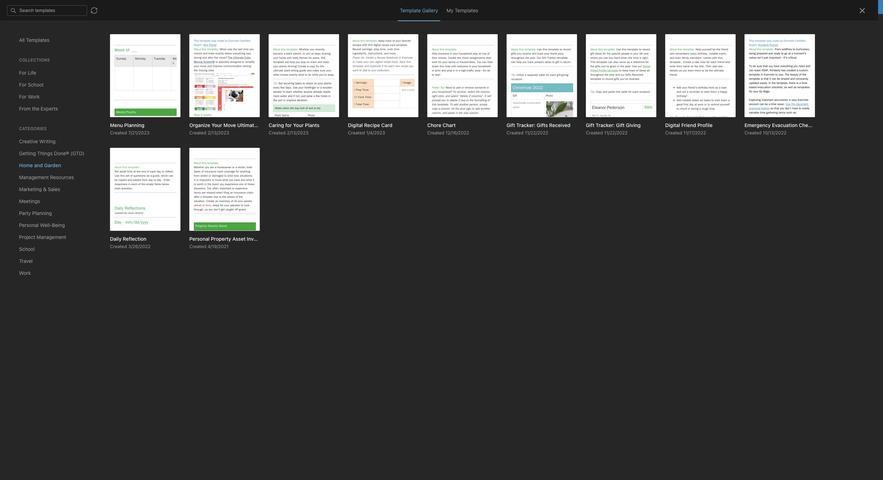 Task type: vqa. For each thing, say whether or not it's contained in the screenshot.
Notes tab on the left of the page
no



Task type: locate. For each thing, give the bounding box(es) containing it.
notebook
[[41, 20, 62, 25]]

font color image
[[215, 34, 232, 44]]

devices.
[[447, 4, 466, 10]]

highlight image
[[266, 34, 283, 44]]

collapse note image
[[5, 18, 13, 27]]

font size image
[[195, 34, 213, 44]]

anytime.
[[484, 4, 503, 10]]

alignment image
[[334, 34, 351, 44]]

all
[[429, 4, 434, 10]]

share
[[847, 19, 860, 25]]

note window element
[[0, 0, 883, 481]]

first
[[30, 20, 40, 25]]

first notebook button
[[22, 18, 64, 28]]

more image
[[411, 34, 433, 44]]



Task type: describe. For each thing, give the bounding box(es) containing it.
first notebook
[[30, 20, 62, 25]]

across
[[413, 4, 428, 10]]

your
[[435, 4, 445, 10]]

font family image
[[161, 34, 194, 44]]

sync
[[400, 4, 411, 10]]

you
[[827, 19, 835, 25]]

only you
[[816, 19, 835, 25]]

insert image
[[5, 34, 36, 44]]

only
[[816, 19, 826, 25]]

cancel
[[467, 4, 483, 10]]

Note Editor text field
[[0, 0, 883, 481]]

share button
[[841, 17, 866, 28]]

heading level image
[[123, 34, 159, 44]]

sync across all your devices. cancel anytime.
[[400, 4, 503, 10]]



